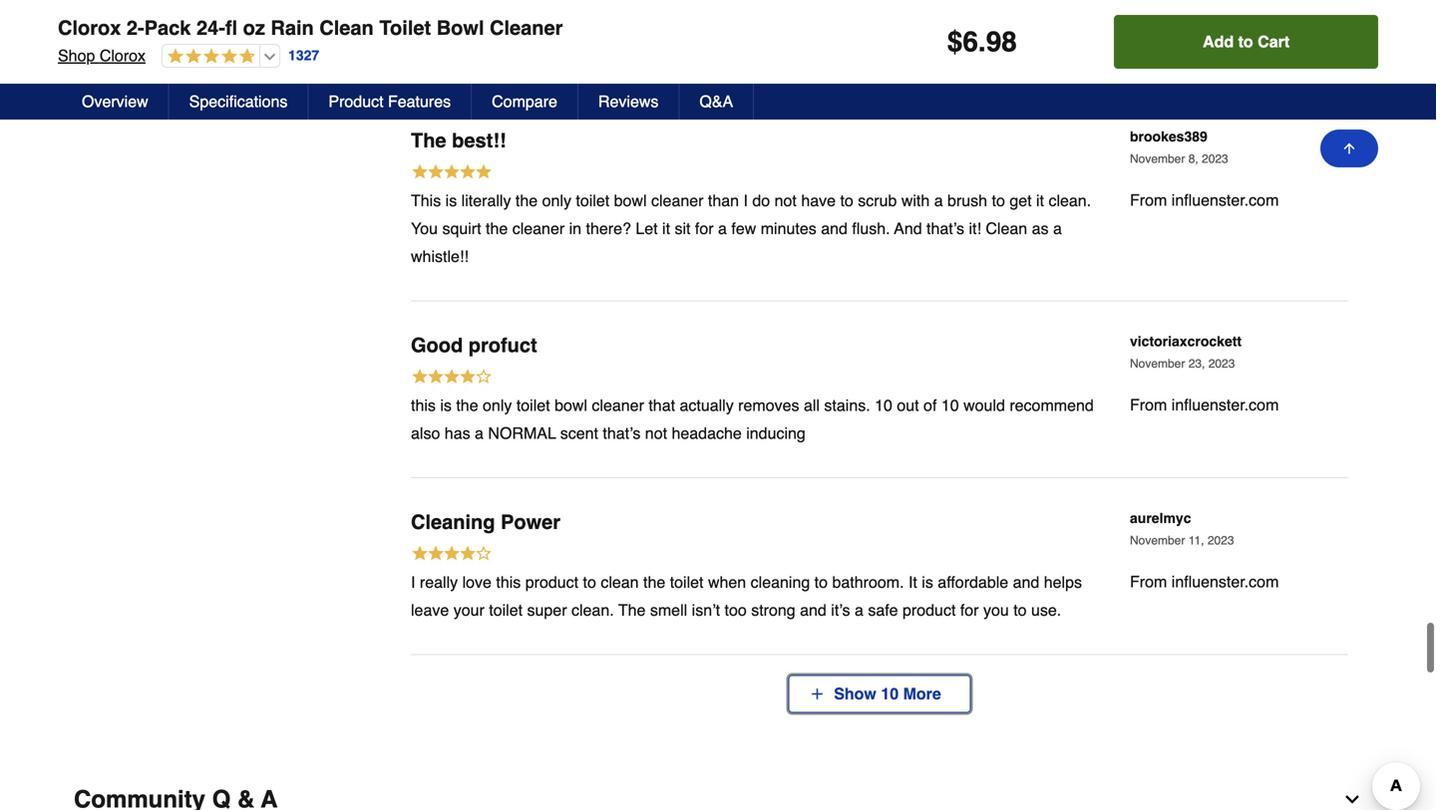 Task type: locate. For each thing, give the bounding box(es) containing it.
the up has
[[456, 397, 478, 415]]

when
[[708, 574, 746, 592]]

0 horizontal spatial my
[[454, 0, 476, 5]]

0 vertical spatial bowl
[[614, 192, 647, 210]]

november inside brookes389 november 8, 2023
[[1130, 152, 1185, 166]]

2 vertical spatial is
[[922, 574, 933, 592]]

0 horizontal spatial that's
[[603, 425, 641, 443]]

1 vertical spatial only
[[483, 397, 512, 415]]

2 vertical spatial not
[[645, 425, 667, 443]]

scrub
[[858, 192, 897, 210]]

2023 inside victoriaxcrockett november 23, 2023
[[1208, 357, 1235, 371]]

is inside this is literally the only toilet bowl cleaner than i do not have to scrub with a brush to get it clean. you squirt the cleaner in there? let it sit for a few minutes and flush.  and that's it!  clean as a whistle!!
[[445, 192, 457, 210]]

0 vertical spatial the
[[411, 129, 446, 152]]

2023 for cleaning power
[[1208, 534, 1234, 548]]

4 stars image down cleaning
[[411, 545, 493, 566]]

2023 right 8,
[[1202, 152, 1228, 166]]

from down brookes389 november 8, 2023
[[1130, 191, 1167, 210]]

november inside victoriaxcrockett november 23, 2023
[[1130, 357, 1185, 371]]

3 november from the top
[[1130, 534, 1185, 548]]

1 vertical spatial influenster.com
[[1172, 396, 1279, 415]]

bowl up the let
[[614, 192, 647, 210]]

from influenster.com down 23,
[[1130, 396, 1279, 415]]

toilet inside this is literally the only toilet bowl cleaner than i do not have to scrub with a brush to get it clean. you squirt the cleaner in there? let it sit for a few minutes and flush.  and that's it!  clean as a whistle!!
[[576, 192, 610, 210]]

1 horizontal spatial bowl
[[614, 192, 647, 210]]

0 vertical spatial not
[[488, 15, 510, 33]]

1 horizontal spatial for
[[960, 602, 979, 620]]

1 my from the left
[[454, 0, 476, 5]]

clean. up as
[[1049, 192, 1091, 210]]

this up off at the right top of the page
[[810, 0, 835, 5]]

a right as
[[1053, 220, 1062, 238]]

have up minutes
[[801, 192, 836, 210]]

2023 inside aurelmyc november 11, 2023
[[1208, 534, 1234, 548]]

a right off at the right top of the page
[[835, 15, 843, 33]]

i right "rust."
[[605, 0, 610, 5]]

4 stars image
[[411, 368, 493, 389], [411, 545, 493, 566]]

1 vertical spatial clean
[[986, 220, 1027, 238]]

my up layer
[[861, 0, 883, 5]]

recommend
[[1010, 397, 1094, 415]]

in
[[411, 43, 423, 61], [569, 220, 582, 238]]

2 horizontal spatial cleaner
[[651, 192, 704, 210]]

normal
[[488, 425, 556, 443]]

0 vertical spatial from
[[1130, 191, 1167, 210]]

0 horizontal spatial have
[[614, 0, 649, 5]]

november down "brookes389"
[[1130, 152, 1185, 166]]

1 vertical spatial have
[[801, 192, 836, 210]]

november inside aurelmyc november 11, 2023
[[1130, 534, 1185, 548]]

a right "it's"
[[855, 602, 864, 620]]

to
[[1238, 32, 1253, 51], [840, 192, 854, 210], [992, 192, 1005, 210], [583, 574, 596, 592], [814, 574, 828, 592], [1013, 602, 1027, 620]]

0 horizontal spatial for
[[695, 220, 714, 238]]

1 vertical spatial the
[[618, 602, 646, 620]]

clean right the rain
[[319, 16, 374, 39]]

use.
[[1031, 602, 1061, 620]]

the down clean
[[618, 602, 646, 620]]

toilet
[[379, 16, 431, 39]]

all down "rust."
[[572, 15, 588, 33]]

0 horizontal spatial clean.
[[571, 602, 614, 620]]

from influenster.com for the best!!
[[1130, 191, 1279, 210]]

2 vertical spatial 2023
[[1208, 534, 1234, 548]]

0 horizontal spatial in
[[411, 43, 423, 61]]

for left you
[[960, 602, 979, 620]]

1 vertical spatial bowl
[[555, 397, 587, 415]]

toilet up the there? on the left of page
[[576, 192, 610, 210]]

i left use
[[771, 0, 775, 5]]

and left flush.
[[821, 220, 848, 238]]

clean. down clean
[[571, 602, 614, 620]]

1 horizontal spatial the
[[618, 602, 646, 620]]

1 vertical spatial is
[[440, 397, 452, 415]]

0 vertical spatial for
[[695, 220, 714, 238]]

not inside this is literally the only toilet bowl cleaner than i do not have to scrub with a brush to get it clean. you squirt the cleaner in there? let it sit for a few minutes and flush.  and that's it!  clean as a whistle!!
[[775, 192, 797, 210]]

all left stains.
[[804, 397, 820, 415]]

1 horizontal spatial this
[[496, 574, 521, 592]]

this right love
[[496, 574, 521, 592]]

2 my from the left
[[861, 0, 883, 5]]

1 horizontal spatial in
[[569, 220, 582, 238]]

not right do
[[775, 192, 797, 210]]

that's inside this is the only toilet bowl cleaner that actually removes all stains. 10 out of 10 would recommend also has a normal scent that's not headache inducing
[[603, 425, 641, 443]]

november down victoriaxcrockett
[[1130, 357, 1185, 371]]

2 influenster.com from the top
[[1172, 396, 1279, 415]]

1 vertical spatial not
[[775, 192, 797, 210]]

clorox 2-pack 24-fl oz rain clean toilet bowl cleaner
[[58, 16, 563, 39]]

headache
[[672, 425, 742, 443]]

0 vertical spatial have
[[614, 0, 649, 5]]

1 vertical spatial clorox
[[100, 46, 146, 65]]

0 vertical spatial influenster.com
[[1172, 191, 1279, 210]]

cleaner up "sit"
[[651, 192, 704, 210]]

oz
[[243, 16, 265, 39]]

bowl up scent
[[555, 397, 587, 415]]

1 vertical spatial clean.
[[571, 602, 614, 620]]

cleaning
[[411, 511, 495, 534]]

i really love this product to clean the toilet when cleaning to bathroom. it is affordable and helps leave your toilet super clean. the smell isn't too strong and it's a safe product for you to use.
[[411, 574, 1082, 620]]

1 horizontal spatial not
[[645, 425, 667, 443]]

do
[[752, 192, 770, 210]]

1 vertical spatial 4 stars image
[[411, 545, 493, 566]]

has
[[445, 425, 470, 443]]

toilet up smell
[[670, 574, 704, 592]]

as
[[1032, 220, 1049, 238]]

cleaner
[[651, 192, 704, 210], [512, 220, 565, 238], [592, 397, 644, 415]]

may
[[453, 15, 484, 33]]

0 vertical spatial that's
[[927, 220, 964, 238]]

a inside i really love this product to clean the toilet when cleaning to bathroom. it is affordable and helps leave your toilet super clean. the smell isn't too strong and it's a safe product for you to use.
[[855, 602, 864, 620]]

a right has
[[475, 425, 484, 443]]

from influenster.com
[[1130, 191, 1279, 210], [1130, 396, 1279, 415], [1130, 573, 1279, 592]]

3 from from the top
[[1130, 573, 1167, 592]]

all inside this is the only toilet bowl cleaner that actually removes all stains. 10 out of 10 would recommend also has a normal scent that's not headache inducing
[[804, 397, 820, 415]]

2 november from the top
[[1130, 357, 1185, 371]]

have inside this is literally the only toilet bowl cleaner than i do not have to scrub with a brush to get it clean. you squirt the cleaner in there? let it sit for a few minutes and flush.  and that's it!  clean as a whistle!!
[[801, 192, 836, 210]]

off
[[813, 15, 830, 33]]

in left the there? on the left of page
[[569, 220, 582, 238]]

too.
[[1043, 0, 1070, 5]]

2023 inside brookes389 november 8, 2023
[[1202, 152, 1228, 166]]

shower
[[951, 0, 1002, 5]]

not right may
[[488, 15, 510, 33]]

compare
[[492, 92, 557, 111]]

24-
[[196, 16, 225, 39]]

really up leave
[[420, 574, 458, 592]]

influenster.com down 8,
[[1172, 191, 1279, 210]]

1 horizontal spatial that's
[[927, 220, 964, 238]]

clean down get
[[986, 220, 1027, 238]]

from down victoriaxcrockett november 23, 2023
[[1130, 396, 1167, 415]]

it!
[[969, 220, 981, 238]]

clorox up shop clorox
[[58, 16, 121, 39]]

2023 for good profuct
[[1208, 357, 1235, 371]]

0 horizontal spatial this
[[411, 397, 436, 415]]

0 vertical spatial all
[[572, 15, 588, 33]]

from for cleaning power
[[1130, 573, 1167, 592]]

0 horizontal spatial all
[[572, 15, 588, 33]]

1 horizontal spatial only
[[542, 192, 571, 210]]

is right it
[[922, 574, 933, 592]]

2023
[[1202, 152, 1228, 166], [1208, 357, 1235, 371], [1208, 534, 1234, 548]]

the down "rust."
[[593, 15, 615, 33]]

really down hard
[[696, 15, 735, 33]]

10 left out
[[875, 397, 893, 415]]

stains.
[[824, 397, 870, 415]]

it left feel
[[943, 15, 951, 33]]

and left "it's"
[[800, 602, 827, 620]]

november for good profuct
[[1130, 357, 1185, 371]]

1 horizontal spatial clean.
[[1049, 192, 1091, 210]]

2023 for the best!!
[[1202, 152, 1228, 166]]

this
[[411, 192, 441, 210]]

clean
[[319, 16, 374, 39], [986, 220, 1027, 238]]

reviews button
[[578, 84, 680, 120]]

that's left it!
[[927, 220, 964, 238]]

0 vertical spatial cleaner
[[651, 192, 704, 210]]

11,
[[1189, 534, 1204, 548]]

1 vertical spatial really
[[420, 574, 458, 592]]

1 from from the top
[[1130, 191, 1167, 210]]

from influenster.com down 8,
[[1130, 191, 1279, 210]]

it
[[441, 15, 449, 33], [684, 15, 692, 33], [943, 15, 951, 33], [1036, 192, 1044, 210], [662, 220, 670, 238]]

toilet up may
[[480, 0, 514, 5]]

my up may
[[454, 0, 476, 5]]

influenster.com down 11,
[[1172, 573, 1279, 592]]

2 vertical spatial this
[[496, 574, 521, 592]]

remove
[[515, 15, 568, 33]]

0 horizontal spatial cleaner
[[512, 220, 565, 238]]

0 vertical spatial really
[[696, 15, 735, 33]]

victoriaxcrockett november 23, 2023
[[1130, 334, 1242, 371]]

have up 'stain' at the left top
[[614, 0, 649, 5]]

.
[[978, 26, 986, 58]]

in down toilet
[[411, 43, 423, 61]]

2023 right 23,
[[1208, 357, 1235, 371]]

1 vertical spatial cleaner
[[512, 220, 565, 238]]

$
[[947, 26, 963, 58]]

2023 right 11,
[[1208, 534, 1234, 548]]

is inside this is the only toilet bowl cleaner that actually removes all stains. 10 out of 10 would recommend also has a normal scent that's not headache inducing
[[440, 397, 452, 415]]

the inside i fight my toilet and its rust. i have very hard water. i use this on my sink and shower area too. i find it may not remove all the stain but it really does take off a layer making it feel so much better in there!
[[593, 15, 615, 33]]

0 horizontal spatial product
[[525, 574, 579, 592]]

for
[[695, 220, 714, 238], [960, 602, 979, 620]]

1 vertical spatial product
[[903, 602, 956, 620]]

isn't
[[692, 602, 720, 620]]

product
[[525, 574, 579, 592], [903, 602, 956, 620]]

0 horizontal spatial bowl
[[555, 397, 587, 415]]

6
[[963, 26, 978, 58]]

clean.
[[1049, 192, 1091, 210], [571, 602, 614, 620]]

from influenster.com down 11,
[[1130, 573, 1279, 592]]

product features
[[329, 92, 451, 111]]

0 vertical spatial product
[[525, 574, 579, 592]]

show 10 more
[[825, 685, 950, 704]]

but
[[657, 15, 680, 33]]

the up smell
[[643, 574, 665, 592]]

area
[[1007, 0, 1039, 5]]

than
[[708, 192, 739, 210]]

2 4 stars image from the top
[[411, 545, 493, 566]]

safe
[[868, 602, 898, 620]]

1 horizontal spatial all
[[804, 397, 820, 415]]

you
[[411, 220, 438, 238]]

clorox down 2-
[[100, 46, 146, 65]]

to left clean
[[583, 574, 596, 592]]

specifications
[[189, 92, 288, 111]]

would
[[963, 397, 1005, 415]]

0 vertical spatial this
[[810, 0, 835, 5]]

clean. inside i really love this product to clean the toilet when cleaning to bathroom. it is affordable and helps leave your toilet super clean. the smell isn't too strong and it's a safe product for you to use.
[[571, 602, 614, 620]]

i left do
[[744, 192, 748, 210]]

it
[[909, 574, 917, 592]]

1 horizontal spatial clean
[[986, 220, 1027, 238]]

8,
[[1189, 152, 1198, 166]]

does
[[739, 15, 774, 33]]

shop clorox
[[58, 46, 146, 65]]

best!!
[[452, 129, 506, 152]]

1 vertical spatial from
[[1130, 396, 1167, 415]]

take
[[778, 15, 808, 33]]

product up super
[[525, 574, 579, 592]]

1 vertical spatial all
[[804, 397, 820, 415]]

1 vertical spatial november
[[1130, 357, 1185, 371]]

this up the also
[[411, 397, 436, 415]]

really
[[696, 15, 735, 33], [420, 574, 458, 592]]

this inside i really love this product to clean the toilet when cleaning to bathroom. it is affordable and helps leave your toilet super clean. the smell isn't too strong and it's a safe product for you to use.
[[496, 574, 521, 592]]

to right you
[[1013, 602, 1027, 620]]

10 left more
[[881, 685, 899, 704]]

toilet right the your
[[489, 602, 523, 620]]

clean inside this is literally the only toilet bowl cleaner than i do not have to scrub with a brush to get it clean. you squirt the cleaner in there? let it sit for a few minutes and flush.  and that's it!  clean as a whistle!!
[[986, 220, 1027, 238]]

98
[[986, 26, 1017, 58]]

clean. inside this is literally the only toilet bowl cleaner than i do not have to scrub with a brush to get it clean. you squirt the cleaner in there? let it sit for a few minutes and flush.  and that's it!  clean as a whistle!!
[[1049, 192, 1091, 210]]

0 horizontal spatial not
[[488, 15, 510, 33]]

1 horizontal spatial my
[[861, 0, 883, 5]]

i
[[411, 0, 415, 5], [605, 0, 610, 5], [771, 0, 775, 5], [1074, 0, 1079, 5], [744, 192, 748, 210], [411, 574, 415, 592]]

is up has
[[440, 397, 452, 415]]

influenster.com
[[1172, 191, 1279, 210], [1172, 396, 1279, 415], [1172, 573, 1279, 592]]

2 from influenster.com from the top
[[1130, 396, 1279, 415]]

from down aurelmyc november 11, 2023
[[1130, 573, 1167, 592]]

1 vertical spatial this
[[411, 397, 436, 415]]

very
[[653, 0, 683, 5]]

that's
[[927, 220, 964, 238], [603, 425, 641, 443]]

bowl
[[437, 16, 484, 39]]

1 vertical spatial in
[[569, 220, 582, 238]]

shop
[[58, 46, 95, 65]]

there!
[[428, 43, 469, 61]]

0 vertical spatial november
[[1130, 152, 1185, 166]]

0 vertical spatial in
[[411, 43, 423, 61]]

2 horizontal spatial this
[[810, 0, 835, 5]]

0 vertical spatial clean.
[[1049, 192, 1091, 210]]

i right too.
[[1074, 0, 1079, 5]]

2 vertical spatial november
[[1130, 534, 1185, 548]]

0 horizontal spatial only
[[483, 397, 512, 415]]

not down the that
[[645, 425, 667, 443]]

toilet up normal
[[516, 397, 550, 415]]

0 vertical spatial clean
[[319, 16, 374, 39]]

have inside i fight my toilet and its rust. i have very hard water. i use this on my sink and shower area too. i find it may not remove all the stain but it really does take off a layer making it feel so much better in there!
[[614, 0, 649, 5]]

that's right scent
[[603, 425, 641, 443]]

1 vertical spatial from influenster.com
[[1130, 396, 1279, 415]]

i up leave
[[411, 574, 415, 592]]

in inside this is literally the only toilet bowl cleaner than i do not have to scrub with a brush to get it clean. you squirt the cleaner in there? let it sit for a few minutes and flush.  and that's it!  clean as a whistle!!
[[569, 220, 582, 238]]

is for good
[[440, 397, 452, 415]]

1 4 stars image from the top
[[411, 368, 493, 389]]

0 vertical spatial 4 stars image
[[411, 368, 493, 389]]

4 stars image for good
[[411, 368, 493, 389]]

influenster.com down 23,
[[1172, 396, 1279, 415]]

november
[[1130, 152, 1185, 166], [1130, 357, 1185, 371], [1130, 534, 1185, 548]]

november for cleaning power
[[1130, 534, 1185, 548]]

the up 5 stars image
[[411, 129, 446, 152]]

2 vertical spatial from
[[1130, 573, 1167, 592]]

is right this
[[445, 192, 457, 210]]

to right cleaning
[[814, 574, 828, 592]]

1 vertical spatial that's
[[603, 425, 641, 443]]

0 vertical spatial from influenster.com
[[1130, 191, 1279, 210]]

2 vertical spatial cleaner
[[592, 397, 644, 415]]

1 vertical spatial 2023
[[1208, 357, 1235, 371]]

features
[[388, 92, 451, 111]]

4 stars image down the good
[[411, 368, 493, 389]]

10 right of
[[941, 397, 959, 415]]

cleaning
[[751, 574, 810, 592]]

to inside button
[[1238, 32, 1253, 51]]

chevron down image
[[1342, 791, 1362, 810]]

1 vertical spatial for
[[960, 602, 979, 620]]

the down 'literally'
[[486, 220, 508, 238]]

this inside i fight my toilet and its rust. i have very hard water. i use this on my sink and shower area too. i find it may not remove all the stain but it really does take off a layer making it feel so much better in there!
[[810, 0, 835, 5]]

only up normal
[[483, 397, 512, 415]]

bowl inside this is the only toilet bowl cleaner that actually removes all stains. 10 out of 10 would recommend also has a normal scent that's not headache inducing
[[555, 397, 587, 415]]

3 influenster.com from the top
[[1172, 573, 1279, 592]]

2 vertical spatial influenster.com
[[1172, 573, 1279, 592]]

product down it
[[903, 602, 956, 620]]

1 from influenster.com from the top
[[1130, 191, 1279, 210]]

for right "sit"
[[695, 220, 714, 238]]

fl
[[225, 16, 237, 39]]

only right 'literally'
[[542, 192, 571, 210]]

1 horizontal spatial have
[[801, 192, 836, 210]]

1 influenster.com from the top
[[1172, 191, 1279, 210]]

cleaner left the there? on the left of page
[[512, 220, 565, 238]]

also
[[411, 425, 440, 443]]

all
[[572, 15, 588, 33], [804, 397, 820, 415]]

0 horizontal spatial really
[[420, 574, 458, 592]]

1 horizontal spatial cleaner
[[592, 397, 644, 415]]

bowl inside this is literally the only toilet bowl cleaner than i do not have to scrub with a brush to get it clean. you squirt the cleaner in there? let it sit for a few minutes and flush.  and that's it!  clean as a whistle!!
[[614, 192, 647, 210]]

cleaner left the that
[[592, 397, 644, 415]]

the inside i really love this product to clean the toilet when cleaning to bathroom. it is affordable and helps leave your toilet super clean. the smell isn't too strong and it's a safe product for you to use.
[[618, 602, 646, 620]]

toilet inside i fight my toilet and its rust. i have very hard water. i use this on my sink and shower area too. i find it may not remove all the stain but it really does take off a layer making it feel so much better in there!
[[480, 0, 514, 5]]

2 horizontal spatial not
[[775, 192, 797, 210]]

to right add
[[1238, 32, 1253, 51]]

0 vertical spatial is
[[445, 192, 457, 210]]

november down aurelmyc
[[1130, 534, 1185, 548]]

is inside i really love this product to clean the toilet when cleaning to bathroom. it is affordable and helps leave your toilet super clean. the smell isn't too strong and it's a safe product for you to use.
[[922, 574, 933, 592]]

the
[[411, 129, 446, 152], [618, 602, 646, 620]]

1 november from the top
[[1130, 152, 1185, 166]]

only
[[542, 192, 571, 210], [483, 397, 512, 415]]

a
[[835, 15, 843, 33], [934, 192, 943, 210], [718, 220, 727, 238], [1053, 220, 1062, 238], [475, 425, 484, 443], [855, 602, 864, 620]]

1 horizontal spatial really
[[696, 15, 735, 33]]

2 from from the top
[[1130, 396, 1167, 415]]

0 vertical spatial 2023
[[1202, 152, 1228, 166]]

3 from influenster.com from the top
[[1130, 573, 1279, 592]]

2 vertical spatial from influenster.com
[[1130, 573, 1279, 592]]

0 vertical spatial only
[[542, 192, 571, 210]]



Task type: describe. For each thing, give the bounding box(es) containing it.
specifications button
[[169, 84, 309, 120]]

and up making
[[920, 0, 947, 5]]

influenster.com for cleaning power
[[1172, 573, 1279, 592]]

literally
[[461, 192, 511, 210]]

profuct
[[469, 334, 537, 357]]

4 stars image for cleaning
[[411, 545, 493, 566]]

plus image
[[809, 687, 825, 703]]

aurelmyc november 11, 2023
[[1130, 511, 1234, 548]]

of
[[924, 397, 937, 415]]

this is literally the only toilet bowl cleaner than i do not have to scrub with a brush to get it clean. you squirt the cleaner in there? let it sit for a few minutes and flush.  and that's it!  clean as a whistle!!
[[411, 192, 1091, 266]]

brookes389 november 8, 2023
[[1130, 129, 1228, 166]]

overview button
[[62, 84, 169, 120]]

feel
[[955, 15, 981, 33]]

i fight my toilet and its rust. i have very hard water. i use this on my sink and shower area too. i find it may not remove all the stain but it really does take off a layer making it feel so much better in there!
[[411, 0, 1091, 61]]

and
[[894, 220, 922, 238]]

1 horizontal spatial product
[[903, 602, 956, 620]]

for inside this is literally the only toilet bowl cleaner than i do not have to scrub with a brush to get it clean. you squirt the cleaner in there? let it sit for a few minutes and flush.  and that's it!  clean as a whistle!!
[[695, 220, 714, 238]]

all inside i fight my toilet and its rust. i have very hard water. i use this on my sink and shower area too. i find it may not remove all the stain but it really does take off a layer making it feel so much better in there!
[[572, 15, 588, 33]]

it right find
[[441, 15, 449, 33]]

removes
[[738, 397, 799, 415]]

i inside this is literally the only toilet bowl cleaner than i do not have to scrub with a brush to get it clean. you squirt the cleaner in there? let it sit for a few minutes and flush.  and that's it!  clean as a whistle!!
[[744, 192, 748, 210]]

to left get
[[992, 192, 1005, 210]]

q&a button
[[680, 84, 754, 120]]

fight
[[420, 0, 450, 5]]

in inside i fight my toilet and its rust. i have very hard water. i use this on my sink and shower area too. i find it may not remove all the stain but it really does take off a layer making it feel so much better in there!
[[411, 43, 423, 61]]

that
[[649, 397, 675, 415]]

only inside this is literally the only toilet bowl cleaner than i do not have to scrub with a brush to get it clean. you squirt the cleaner in there? let it sit for a few minutes and flush.  and that's it!  clean as a whistle!!
[[542, 192, 571, 210]]

really inside i really love this product to clean the toilet when cleaning to bathroom. it is affordable and helps leave your toilet super clean. the smell isn't too strong and it's a safe product for you to use.
[[420, 574, 458, 592]]

a inside this is the only toilet bowl cleaner that actually removes all stains. 10 out of 10 would recommend also has a normal scent that's not headache inducing
[[475, 425, 484, 443]]

influenster.com for the best!!
[[1172, 191, 1279, 210]]

whistle!!
[[411, 248, 469, 266]]

aurelmyc
[[1130, 511, 1191, 527]]

the inside this is the only toilet bowl cleaner that actually removes all stains. 10 out of 10 would recommend also has a normal scent that's not headache inducing
[[456, 397, 478, 415]]

few
[[731, 220, 756, 238]]

that's inside this is literally the only toilet bowl cleaner than i do not have to scrub with a brush to get it clean. you squirt the cleaner in there? let it sit for a few minutes and flush.  and that's it!  clean as a whistle!!
[[927, 220, 964, 238]]

better
[[1050, 15, 1091, 33]]

cart
[[1258, 32, 1290, 51]]

and inside this is literally the only toilet bowl cleaner than i do not have to scrub with a brush to get it clean. you squirt the cleaner in there? let it sit for a few minutes and flush.  and that's it!  clean as a whistle!!
[[821, 220, 848, 238]]

this inside this is the only toilet bowl cleaner that actually removes all stains. 10 out of 10 would recommend also has a normal scent that's not headache inducing
[[411, 397, 436, 415]]

cleaner
[[490, 16, 563, 39]]

only inside this is the only toilet bowl cleaner that actually removes all stains. 10 out of 10 would recommend also has a normal scent that's not headache inducing
[[483, 397, 512, 415]]

0 horizontal spatial clean
[[319, 16, 374, 39]]

not inside i fight my toilet and its rust. i have very hard water. i use this on my sink and shower area too. i find it may not remove all the stain but it really does take off a layer making it feel so much better in there!
[[488, 15, 510, 33]]

5 stars image
[[411, 163, 493, 184]]

too
[[725, 602, 747, 620]]

from for good profuct
[[1130, 396, 1167, 415]]

making
[[887, 15, 938, 33]]

add to cart button
[[1114, 15, 1378, 69]]

actually
[[680, 397, 734, 415]]

to left scrub
[[840, 192, 854, 210]]

i left fight
[[411, 0, 415, 5]]

a right with
[[934, 192, 943, 210]]

inducing
[[746, 425, 806, 443]]

overview
[[82, 92, 148, 111]]

a left the few
[[718, 220, 727, 238]]

1327
[[288, 48, 319, 64]]

and up use.
[[1013, 574, 1040, 592]]

this is the only toilet bowl cleaner that actually removes all stains. 10 out of 10 would recommend also has a normal scent that's not headache inducing
[[411, 397, 1094, 443]]

sink
[[887, 0, 916, 5]]

bathroom.
[[832, 574, 904, 592]]

0 vertical spatial clorox
[[58, 16, 121, 39]]

with
[[901, 192, 930, 210]]

and up 'remove'
[[518, 0, 545, 5]]

compare button
[[472, 84, 578, 120]]

show
[[834, 685, 877, 704]]

from influenster.com for good profuct
[[1130, 396, 1279, 415]]

23,
[[1189, 357, 1205, 371]]

product features button
[[309, 84, 472, 120]]

november for the best!!
[[1130, 152, 1185, 166]]

layer
[[848, 15, 882, 33]]

hard
[[688, 0, 720, 5]]

brush
[[948, 192, 987, 210]]

pack
[[144, 16, 191, 39]]

it left "sit"
[[662, 220, 670, 238]]

leave
[[411, 602, 449, 620]]

q&a
[[700, 92, 733, 111]]

2-
[[127, 16, 144, 39]]

cleaner inside this is the only toilet bowl cleaner that actually removes all stains. 10 out of 10 would recommend also has a normal scent that's not headache inducing
[[592, 397, 644, 415]]

influenster.com for good profuct
[[1172, 396, 1279, 415]]

so
[[985, 15, 1002, 33]]

really inside i fight my toilet and its rust. i have very hard water. i use this on my sink and shower area too. i find it may not remove all the stain but it really does take off a layer making it feel so much better in there!
[[696, 15, 735, 33]]

add
[[1203, 32, 1234, 51]]

toilet inside this is the only toilet bowl cleaner that actually removes all stains. 10 out of 10 would recommend also has a normal scent that's not headache inducing
[[516, 397, 550, 415]]

out
[[897, 397, 919, 415]]

the inside i really love this product to clean the toilet when cleaning to bathroom. it is affordable and helps leave your toilet super clean. the smell isn't too strong and it's a safe product for you to use.
[[643, 574, 665, 592]]

there?
[[586, 220, 631, 238]]

rain
[[271, 16, 314, 39]]

minutes
[[761, 220, 817, 238]]

helps
[[1044, 574, 1082, 592]]

is for the
[[445, 192, 457, 210]]

power
[[501, 511, 561, 534]]

the right 'literally'
[[516, 192, 538, 210]]

a inside i fight my toilet and its rust. i have very hard water. i use this on my sink and shower area too. i find it may not remove all the stain but it really does take off a layer making it feel so much better in there!
[[835, 15, 843, 33]]

0 horizontal spatial the
[[411, 129, 446, 152]]

victoriaxcrockett
[[1130, 334, 1242, 350]]

sit
[[675, 220, 691, 238]]

get
[[1010, 192, 1032, 210]]

not inside this is the only toilet bowl cleaner that actually removes all stains. 10 out of 10 would recommend also has a normal scent that's not headache inducing
[[645, 425, 667, 443]]

$ 6 . 98
[[947, 26, 1017, 58]]

squirt
[[442, 220, 481, 238]]

cleaning power
[[411, 511, 561, 534]]

it right get
[[1036, 192, 1044, 210]]

stain
[[619, 15, 653, 33]]

clean
[[601, 574, 639, 592]]

much
[[1007, 15, 1046, 33]]

more
[[903, 685, 941, 704]]

it right but
[[684, 15, 692, 33]]

flush.
[[852, 220, 890, 238]]

product
[[329, 92, 384, 111]]

good
[[411, 334, 463, 357]]

arrow up image
[[1341, 141, 1357, 157]]

i inside i really love this product to clean the toilet when cleaning to bathroom. it is affordable and helps leave your toilet super clean. the smell isn't too strong and it's a safe product for you to use.
[[411, 574, 415, 592]]

add to cart
[[1203, 32, 1290, 51]]

from for the best!!
[[1130, 191, 1167, 210]]

for inside i really love this product to clean the toilet when cleaning to bathroom. it is affordable and helps leave your toilet super clean. the smell isn't too strong and it's a safe product for you to use.
[[960, 602, 979, 620]]

4.7 stars image
[[163, 48, 255, 66]]

from influenster.com for cleaning power
[[1130, 573, 1279, 592]]



Task type: vqa. For each thing, say whether or not it's contained in the screenshot.
NOT in the THE THIS IS THE ONLY TOILET BOWL CLEANER THAT ACTUALLY REMOVES ALL STAINS. 10 OUT OF 10 WOULD RECOMMEND ALSO HAS A NORMAL SCENT THAT'S NOT HEADACHE INDUCING
yes



